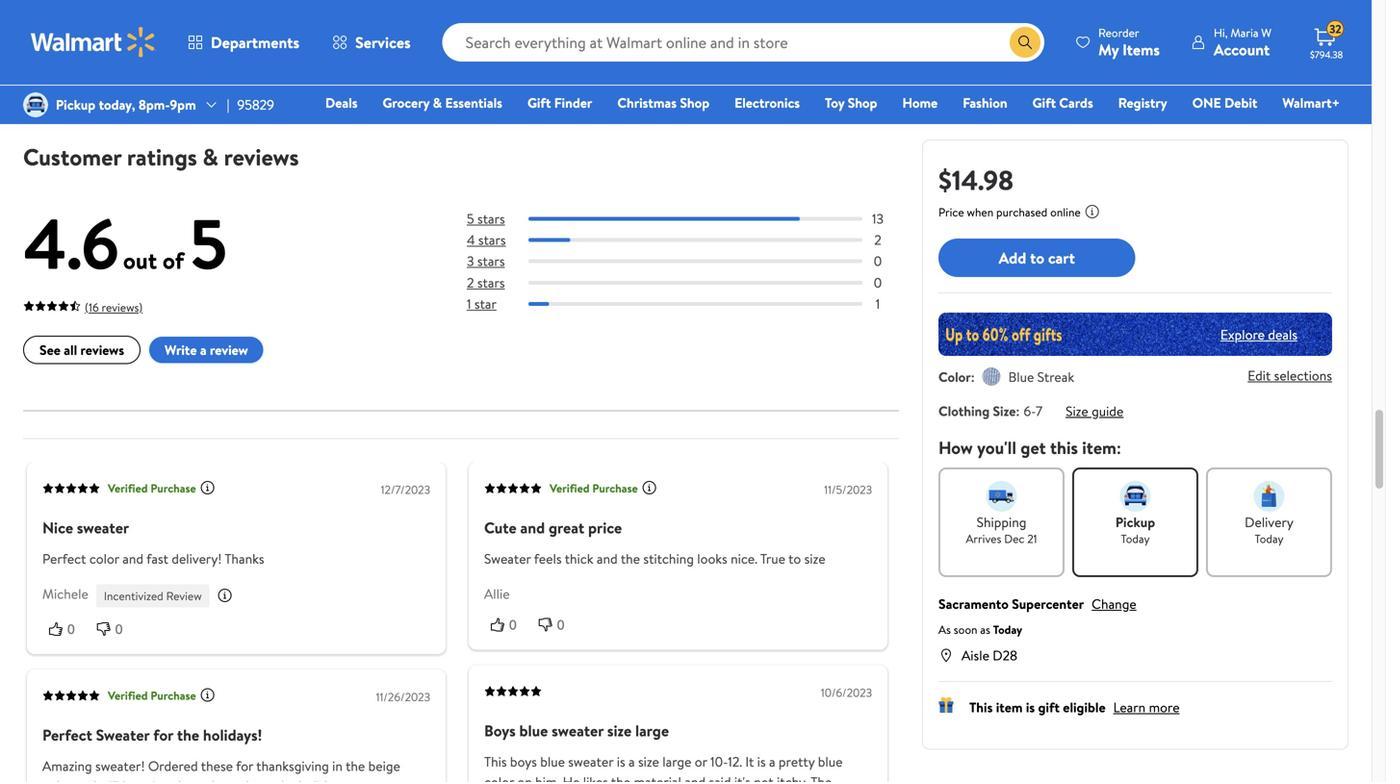 Task type: locate. For each thing, give the bounding box(es) containing it.
0 horizontal spatial 3+
[[31, 81, 44, 97]]

3+ right |
[[250, 81, 263, 97]]

color :
[[939, 368, 975, 387]]

as
[[939, 622, 951, 638]]

purchase
[[151, 481, 196, 497], [592, 481, 638, 497], [151, 688, 196, 704]]

sweater up 'likes'
[[568, 753, 614, 772]]

perfect
[[42, 550, 86, 569], [42, 725, 92, 746]]

3 day from the left
[[479, 81, 496, 97]]

0 horizontal spatial reviews
[[80, 341, 124, 360]]

1 vertical spatial reviews
[[80, 341, 124, 360]]

1 horizontal spatial is
[[757, 753, 766, 772]]

size up 'likes'
[[607, 721, 632, 742]]

as
[[981, 622, 991, 638]]

0 vertical spatial large
[[635, 721, 669, 742]]

1 horizontal spatial reviews
[[224, 141, 299, 173]]

sizes up toy
[[826, 24, 858, 45]]

this boys blue sweater is a size large or 10-12. it is a pretty blue color on him. he likes the material and said it's not itchy. th
[[484, 753, 870, 783]]

progress bar
[[529, 217, 863, 221], [529, 238, 863, 242], [529, 260, 863, 264], [529, 281, 863, 285], [529, 302, 863, 306]]

for up throughout
[[236, 757, 253, 776]]

1 horizontal spatial 3+
[[250, 81, 263, 97]]

0 horizontal spatial :
[[971, 368, 975, 387]]

1 vertical spatial pickup
[[1116, 513, 1155, 532]]

perfect down 'nice'
[[42, 550, 86, 569]]

christmas shop
[[617, 93, 710, 112]]

delivery
[[1245, 513, 1294, 532]]

material
[[634, 773, 682, 783]]

a right write
[[200, 341, 207, 360]]

shipping arrives dec 21
[[966, 513, 1037, 547]]

verified purchase
[[108, 481, 196, 497], [550, 481, 638, 497], [108, 688, 196, 704]]

0 button down the michele
[[42, 620, 90, 639]]

3+ down walmart image on the left top of page
[[31, 81, 44, 97]]

sweater, up 'deals'
[[317, 24, 373, 45]]

1 horizontal spatial crewneck
[[246, 24, 313, 45]]

arrives
[[966, 531, 1002, 547]]

verified purchase information image for perfect sweater for the holidays!
[[200, 688, 215, 703]]

shop
[[680, 93, 710, 112], [848, 93, 878, 112]]

color down amazing
[[42, 777, 72, 783]]

2 neck from the left
[[805, 2, 840, 24]]

blue up him.
[[540, 753, 565, 772]]

wolf for 3rd product group from the right
[[326, 2, 358, 24]]

reviews
[[224, 141, 299, 173], [80, 341, 124, 360]]

aisle
[[962, 647, 990, 665]]

1 vertical spatial size
[[607, 721, 632, 742]]

4 sizes from the left
[[826, 24, 858, 45]]

0 vertical spatial sweater
[[484, 550, 531, 569]]

1 horizontal spatial neck
[[805, 2, 840, 24]]

1 neck from the left
[[586, 2, 621, 24]]

verified up nice sweater
[[108, 481, 148, 497]]

1 horizontal spatial &
[[433, 93, 442, 112]]

3+ day shipping for first product group
[[31, 81, 108, 97]]

1 horizontal spatial intarsia
[[361, 2, 410, 24]]

0 horizontal spatial block
[[506, 24, 543, 45]]

verified purchase up perfect sweater for the holidays!
[[108, 688, 196, 704]]

learn more button
[[1114, 699, 1180, 717]]

1 verified purchase information image from the top
[[200, 480, 215, 496]]

1 product group from the left
[[27, 0, 219, 108]]

item
[[996, 699, 1023, 717]]

sweater, up electronics link
[[766, 24, 823, 45]]

2 sizes from the left
[[377, 24, 409, 45]]

4 day from the left
[[698, 81, 716, 97]]

stars right 3
[[477, 252, 505, 271]]

1 horizontal spatial color
[[89, 550, 119, 569]]

today inside delivery today
[[1255, 531, 1284, 547]]

verified purchase information image
[[642, 480, 657, 496]]

1 wolf from the left
[[107, 2, 138, 24]]

delivery today
[[1245, 513, 1294, 547]]

wolf for first product group
[[107, 2, 138, 24]]

purchase for and
[[592, 481, 638, 497]]

2 wolf from the left
[[326, 2, 358, 24]]

1 mock from the left
[[545, 2, 582, 24]]

1 horizontal spatial to
[[1030, 247, 1045, 268]]

1 horizontal spatial chaps boys wolf intarsia crewneck sweater, sizes 4- 18
[[246, 2, 428, 66]]

4 shipping from the left
[[718, 81, 760, 97]]

2 perfect from the top
[[42, 725, 92, 746]]

2 block from the left
[[725, 24, 762, 45]]

2 1 from the left
[[876, 295, 880, 313]]

color left on
[[484, 773, 514, 783]]

0 horizontal spatial this
[[484, 753, 507, 772]]

1 1 from the left
[[467, 295, 471, 313]]

2 day from the left
[[266, 81, 283, 97]]

allie
[[484, 585, 510, 604]]

to
[[1030, 247, 1045, 268], [789, 550, 801, 569]]

this inside this boys blue sweater is a size large or 10-12. it is a pretty blue color on him. he likes the material and said it's not itchy. th
[[484, 753, 507, 772]]

3 chaps from the left
[[465, 2, 506, 24]]

1 horizontal spatial size
[[1066, 402, 1089, 421]]

color up "christmas shop"
[[684, 24, 721, 45]]

account
[[1214, 39, 1270, 60]]

great
[[549, 517, 585, 539]]

how
[[939, 436, 973, 460]]

0 horizontal spatial gift
[[528, 93, 551, 112]]

4 chaps from the left
[[684, 2, 725, 24]]

verified purchase up price
[[550, 481, 638, 497]]

mock up gift finder
[[545, 2, 582, 24]]

shipping down walmart image on the left top of page
[[67, 81, 108, 97]]

0 horizontal spatial 5
[[190, 195, 227, 292]]

1 horizontal spatial chaps boys mock neck color block sweater, sizes 4-18
[[684, 2, 858, 66]]

1 vertical spatial large
[[663, 753, 692, 772]]

verified up perfect sweater for the holidays!
[[108, 688, 148, 704]]

mock for third product group from the left
[[545, 2, 582, 24]]

2 down 3
[[467, 273, 474, 292]]

is right it at the bottom right of the page
[[757, 753, 766, 772]]

block for third product group from the left
[[506, 24, 543, 45]]

1 chaps boys mock neck color block sweater, sizes 4-18 from the left
[[465, 2, 639, 66]]

mock for 4th product group from the left
[[764, 2, 801, 24]]

a up not
[[769, 753, 776, 772]]

perfect sweater for the holidays!
[[42, 725, 262, 746]]

1 horizontal spatial wolf
[[326, 2, 358, 24]]

boys up departments
[[291, 2, 323, 24]]

add to cart button
[[939, 239, 1136, 277]]

verified purchase information image up delivery!
[[200, 480, 215, 496]]

1 horizontal spatial shop
[[848, 93, 878, 112]]

verified for sweater
[[108, 688, 148, 704]]

chaps for 3rd product group from the right
[[246, 2, 287, 24]]

0 for the 0 button underneath the michele
[[67, 622, 75, 637]]

shipping down search 'search box'
[[718, 81, 760, 97]]

chaps boys wolf intarsia crewneck sweater, sizes 4- 18 for first product group
[[27, 2, 209, 66]]

and down amazing
[[76, 777, 96, 783]]

 image
[[23, 92, 48, 117]]

chaps boys wolf intarsia crewneck sweater, sizes 4- 18 for 3rd product group from the right
[[246, 2, 428, 66]]

2 vertical spatial size
[[638, 753, 659, 772]]

1 horizontal spatial pickup
[[1116, 513, 1155, 532]]

size up "material"
[[638, 753, 659, 772]]

1 intarsia from the left
[[142, 2, 191, 24]]

block up electronics link
[[725, 24, 762, 45]]

verified up great
[[550, 481, 590, 497]]

looks
[[697, 550, 728, 569]]

0 for the 0 button below feels
[[557, 618, 565, 633]]

chaps boys wolf intarsia crewneck sweater, sizes 4- 18 up 'deals'
[[246, 2, 428, 66]]

2- right christmas
[[688, 81, 698, 97]]

verified purchase for and
[[550, 481, 638, 497]]

1 3+ from the left
[[31, 81, 44, 97]]

chaps boys mock neck color block sweater, sizes 4-18 up electronics link
[[684, 2, 858, 66]]

today,
[[99, 95, 135, 114]]

0 horizontal spatial shop
[[680, 93, 710, 112]]

1 horizontal spatial color
[[684, 24, 721, 45]]

the left stitching in the bottom of the page
[[621, 550, 640, 569]]

pickup for today
[[1116, 513, 1155, 532]]

2 chaps from the left
[[246, 2, 287, 24]]

reorder
[[1099, 25, 1140, 41]]

stars down 3 stars
[[477, 273, 505, 292]]

neck for third product group from the left
[[586, 2, 621, 24]]

cards
[[1059, 93, 1093, 112]]

shop for christmas shop
[[680, 93, 710, 112]]

1 perfect from the top
[[42, 550, 86, 569]]

price when purchased online
[[939, 204, 1081, 220]]

today for delivery
[[1255, 531, 1284, 547]]

1 horizontal spatial 2
[[874, 231, 882, 249]]

0 for the 0 button under incentivized
[[115, 622, 123, 637]]

today inside pickup today
[[1121, 531, 1150, 547]]

change
[[1092, 595, 1137, 614]]

1 horizontal spatial mock
[[764, 2, 801, 24]]

stars
[[478, 209, 505, 228], [478, 231, 506, 249], [477, 252, 505, 271], [477, 273, 505, 292]]

this for this item is gift eligible learn more
[[970, 699, 993, 717]]

see
[[39, 341, 61, 360]]

shipping right 95829
[[286, 81, 327, 97]]

verified purchase up perfect color and fast delivery! thanks
[[108, 481, 196, 497]]

shop right toy
[[848, 93, 878, 112]]

boys for 4th product group from the left
[[729, 2, 761, 24]]

intent image for pickup image
[[1120, 481, 1151, 512]]

2 verified purchase information image from the top
[[200, 688, 215, 703]]

1 horizontal spatial for
[[236, 757, 253, 776]]

0 vertical spatial &
[[433, 93, 442, 112]]

1 vertical spatial perfect
[[42, 725, 92, 746]]

the right 'likes'
[[611, 773, 631, 783]]

purchase left verified purchase information icon
[[592, 481, 638, 497]]

11/5/2023
[[824, 482, 872, 498]]

intent image for shipping image
[[986, 481, 1017, 512]]

verified purchase for sweater
[[108, 481, 196, 497]]

2 18 from the left
[[246, 45, 260, 66]]

purchase up perfect sweater for the holidays!
[[151, 688, 196, 704]]

0 horizontal spatial crewneck
[[27, 24, 94, 45]]

3+ for 3rd product group from the right
[[250, 81, 263, 97]]

chaps for 4th product group from the left
[[684, 2, 725, 24]]

the
[[621, 550, 640, 569], [177, 725, 199, 746], [346, 757, 365, 776], [611, 773, 631, 783], [276, 777, 295, 783]]

0 horizontal spatial 1
[[467, 295, 471, 313]]

0 vertical spatial perfect
[[42, 550, 86, 569]]

perfect up amazing
[[42, 725, 92, 746]]

not
[[754, 773, 774, 783]]

2 2-day shipping from the left
[[688, 81, 760, 97]]

0 horizontal spatial mock
[[545, 2, 582, 24]]

boys up electronics link
[[729, 2, 761, 24]]

2 2- from the left
[[688, 81, 698, 97]]

size inside this boys blue sweater is a size large or 10-12. it is a pretty blue color on him. he likes the material and said it's not itchy. th
[[638, 753, 659, 772]]

2 horizontal spatial color
[[484, 773, 514, 783]]

1 vertical spatial &
[[203, 141, 218, 173]]

0 vertical spatial to
[[1030, 247, 1045, 268]]

registry link
[[1110, 92, 1176, 113]]

write a review
[[165, 341, 248, 360]]

chaps for third product group from the left
[[465, 2, 506, 24]]

color for 4th product group from the left
[[684, 24, 721, 45]]

0 button down incentivized
[[90, 620, 138, 639]]

review
[[166, 588, 202, 605]]

1 day from the left
[[47, 81, 64, 97]]

sweater up sweater! on the bottom left
[[96, 725, 150, 746]]

2 gift from the left
[[1033, 93, 1056, 112]]

this left boys on the left bottom
[[484, 753, 507, 772]]

verified purchase information image up holidays!
[[200, 688, 215, 703]]

fashion
[[963, 93, 1008, 112]]

shipping left the finder
[[499, 81, 541, 97]]

one
[[1193, 93, 1222, 112]]

0 for the 0 button below allie
[[509, 618, 517, 633]]

true
[[760, 550, 786, 569]]

verified purchase information image for nice sweater
[[200, 480, 215, 496]]

this left the item
[[970, 699, 993, 717]]

sweater down cute on the bottom
[[484, 550, 531, 569]]

shop for toy shop
[[848, 93, 878, 112]]

1 for 1
[[876, 295, 880, 313]]

1 vertical spatial 2
[[467, 273, 474, 292]]

Walmart Site-Wide search field
[[443, 23, 1045, 62]]

reviews down 95829
[[224, 141, 299, 173]]

: left 6-
[[1016, 402, 1020, 421]]

edit
[[1248, 366, 1271, 385]]

1 vertical spatial sweater
[[96, 725, 150, 746]]

13
[[872, 209, 884, 228]]

chaps
[[27, 2, 68, 24], [246, 2, 287, 24], [465, 2, 506, 24], [684, 2, 725, 24]]

is down the boys blue sweater size large on the left of the page
[[617, 753, 625, 772]]

0 horizontal spatial color
[[465, 24, 502, 45]]

color up clothing
[[939, 368, 971, 387]]

a up "material"
[[629, 753, 635, 772]]

1 horizontal spatial 3+ day shipping
[[250, 81, 327, 97]]

0 horizontal spatial 2-day shipping
[[469, 81, 541, 97]]

3+ day shipping down departments
[[250, 81, 327, 97]]

0 horizontal spatial 2-
[[469, 81, 479, 97]]

0 horizontal spatial today
[[993, 622, 1023, 638]]

gifting made easy image
[[939, 698, 954, 713]]

verified
[[108, 481, 148, 497], [550, 481, 590, 497], [108, 688, 148, 704]]

day left gift finder link on the left top of page
[[479, 81, 496, 97]]

intarsia
[[142, 2, 191, 24], [361, 2, 410, 24]]

2 sweater, from the left
[[317, 24, 373, 45]]

color down nice sweater
[[89, 550, 119, 569]]

gift cards link
[[1024, 92, 1102, 113]]

1 block from the left
[[506, 24, 543, 45]]

wolf
[[107, 2, 138, 24], [326, 2, 358, 24]]

day down walmart image on the left top of page
[[47, 81, 64, 97]]

3 sizes from the left
[[607, 24, 639, 45]]

2 shipping from the left
[[286, 81, 327, 97]]

chaps boys mock neck color block sweater, sizes 4-18 up gift finder
[[465, 2, 639, 66]]

2 3+ day shipping from the left
[[250, 81, 327, 97]]

1 vertical spatial sweater
[[552, 721, 604, 742]]

1 horizontal spatial 1
[[876, 295, 880, 313]]

stars for 3 stars
[[477, 252, 505, 271]]

for up ordered
[[153, 725, 173, 746]]

verified purchase information image
[[200, 480, 215, 496], [200, 688, 215, 703]]

$794.38
[[1310, 48, 1343, 61]]

0 vertical spatial reviews
[[224, 141, 299, 173]]

1 vertical spatial verified purchase information image
[[200, 688, 215, 703]]

beige
[[368, 757, 400, 776]]

intarsia up walmart image on the left top of page
[[142, 2, 191, 24]]

day for third product group from the left
[[479, 81, 496, 97]]

5 up 4 at the top of the page
[[467, 209, 474, 228]]

0
[[874, 252, 882, 271], [874, 273, 882, 292], [509, 618, 517, 633], [557, 618, 565, 633], [67, 622, 75, 637], [115, 622, 123, 637]]

1 vertical spatial to
[[789, 550, 801, 569]]

2 intarsia from the left
[[361, 2, 410, 24]]

5 progress bar from the top
[[529, 302, 863, 306]]

this
[[1050, 436, 1078, 460]]

when
[[967, 204, 994, 220]]

& right 'grocery'
[[433, 93, 442, 112]]

0 vertical spatial this
[[970, 699, 993, 717]]

& inside grocery & essentials link
[[433, 93, 442, 112]]

color for third product group from the left
[[465, 24, 502, 45]]

size
[[993, 402, 1016, 421], [1066, 402, 1089, 421]]

0 horizontal spatial pickup
[[56, 95, 96, 114]]

2 progress bar from the top
[[529, 238, 863, 242]]

1 horizontal spatial gift
[[1033, 93, 1056, 112]]

boys for 3rd product group from the right
[[291, 2, 323, 24]]

1 horizontal spatial 2-
[[688, 81, 698, 97]]

day for first product group
[[47, 81, 64, 97]]

the inside this boys blue sweater is a size large or 10-12. it is a pretty blue color on him. he likes the material and said it's not itchy. th
[[611, 773, 631, 783]]

2- for third product group from the left
[[469, 81, 479, 97]]

sweater, up the finder
[[547, 24, 603, 45]]

0 horizontal spatial color
[[42, 777, 72, 783]]

2 3+ from the left
[[250, 81, 263, 97]]

block up gift finder link on the left top of page
[[506, 24, 543, 45]]

pickup down intent image for pickup at right bottom
[[1116, 513, 1155, 532]]

neck
[[586, 2, 621, 24], [805, 2, 840, 24]]

cart
[[1048, 247, 1075, 268]]

today down intent image for pickup at right bottom
[[1121, 531, 1150, 547]]

1 down 13
[[876, 295, 880, 313]]

boys up walmart image on the left top of page
[[72, 2, 104, 24]]

verified for sweater
[[108, 481, 148, 497]]

shop right christmas
[[680, 93, 710, 112]]

1 progress bar from the top
[[529, 217, 863, 221]]

maria
[[1231, 25, 1259, 41]]

1 vertical spatial this
[[484, 753, 507, 772]]

1 chaps boys wolf intarsia crewneck sweater, sizes 4- 18 from the left
[[27, 2, 209, 66]]

1 horizontal spatial size
[[638, 753, 659, 772]]

nice
[[42, 517, 73, 539]]

0 horizontal spatial for
[[153, 725, 173, 746]]

1 horizontal spatial sweater
[[484, 550, 531, 569]]

wolf up walmart image on the left top of page
[[107, 2, 138, 24]]

4 progress bar from the top
[[529, 281, 863, 285]]

12/7/2023
[[381, 482, 430, 498]]

1 18 from the left
[[27, 45, 41, 66]]

4
[[467, 231, 475, 249]]

0 horizontal spatial size
[[993, 402, 1016, 421]]

sweater, up pickup today, 8pm-9pm
[[98, 24, 154, 45]]

wolf up services in the left top of the page
[[326, 2, 358, 24]]

1 horizontal spatial :
[[1016, 402, 1020, 421]]

0 vertical spatial sweater
[[77, 517, 129, 539]]

2 horizontal spatial today
[[1255, 531, 1284, 547]]

1 crewneck from the left
[[27, 24, 94, 45]]

the right the 'in'
[[346, 757, 365, 776]]

0 horizontal spatial a
[[200, 341, 207, 360]]

today down intent image for delivery
[[1255, 531, 1284, 547]]

gift left the finder
[[528, 93, 551, 112]]

1 vertical spatial :
[[1016, 402, 1020, 421]]

gift
[[528, 93, 551, 112], [1033, 93, 1056, 112]]

95829
[[237, 95, 274, 114]]

1 2- from the left
[[469, 81, 479, 97]]

2 chaps boys wolf intarsia crewneck sweater, sizes 4- 18 from the left
[[246, 2, 428, 66]]

day
[[47, 81, 64, 97], [266, 81, 283, 97], [479, 81, 496, 97], [698, 81, 716, 97]]

2-day shipping for 4th product group from the left
[[688, 81, 760, 97]]

1 chaps from the left
[[27, 2, 68, 24]]

| 95829
[[227, 95, 274, 114]]

color
[[89, 550, 119, 569], [484, 773, 514, 783], [42, 777, 72, 783]]

1 vertical spatial for
[[236, 757, 253, 776]]

4 product group from the left
[[684, 0, 876, 108]]

size left 6-
[[993, 402, 1016, 421]]

supercenter
[[1012, 595, 1084, 614]]

a inside 'link'
[[200, 341, 207, 360]]

0 horizontal spatial neck
[[586, 2, 621, 24]]

|
[[227, 95, 230, 114]]

electronics
[[735, 93, 800, 112]]

3 18 from the left
[[480, 45, 494, 66]]

sweater right 'nice'
[[77, 517, 129, 539]]

0 vertical spatial verified purchase information image
[[200, 480, 215, 496]]

large
[[635, 721, 669, 742], [663, 753, 692, 772]]

0 vertical spatial size
[[805, 550, 826, 569]]

1 gift from the left
[[528, 93, 551, 112]]

1 2-day shipping from the left
[[469, 81, 541, 97]]

4 sweater, from the left
[[766, 24, 823, 45]]

to left cart
[[1030, 247, 1045, 268]]

1 shop from the left
[[680, 93, 710, 112]]

verified purchase for sweater
[[108, 688, 196, 704]]

1 shipping from the left
[[67, 81, 108, 97]]

perfect color and fast delivery! thanks
[[42, 550, 264, 569]]

2 vertical spatial sweater
[[568, 753, 614, 772]]

ratings
[[127, 141, 197, 173]]

0 horizontal spatial intarsia
[[142, 2, 191, 24]]

and down or
[[685, 773, 706, 783]]

2 size from the left
[[1066, 402, 1089, 421]]

7
[[1036, 402, 1043, 421]]

using
[[140, 777, 170, 783]]

0 horizontal spatial to
[[789, 550, 801, 569]]

mock up electronics link
[[764, 2, 801, 24]]

0 vertical spatial 2
[[874, 231, 882, 249]]

incentivized review
[[104, 588, 202, 605]]

0 horizontal spatial 3+ day shipping
[[31, 81, 108, 97]]

stars for 5 stars
[[478, 209, 505, 228]]

2-day shipping
[[469, 81, 541, 97], [688, 81, 760, 97]]

8pm-
[[138, 95, 170, 114]]

2 crewneck from the left
[[246, 24, 313, 45]]

1 horizontal spatial 2-day shipping
[[688, 81, 760, 97]]

0 horizontal spatial chaps boys mock neck color block sweater, sizes 4-18
[[465, 2, 639, 66]]

1 horizontal spatial block
[[725, 24, 762, 45]]

boys up gift finder link on the left top of page
[[510, 2, 542, 24]]

3 progress bar from the top
[[529, 260, 863, 264]]

1 horizontal spatial today
[[1121, 531, 1150, 547]]

gift left cards
[[1033, 93, 1056, 112]]

1 3+ day shipping from the left
[[31, 81, 108, 97]]

boys up boys on the left bottom
[[484, 721, 516, 742]]

sizes up 'grocery'
[[377, 24, 409, 45]]

2 mock from the left
[[764, 2, 801, 24]]

sweater!
[[95, 757, 145, 776]]

0 vertical spatial pickup
[[56, 95, 96, 114]]

streak
[[1038, 368, 1075, 387]]

0 horizontal spatial wolf
[[107, 2, 138, 24]]

intarsia up services in the left top of the page
[[361, 2, 410, 24]]

today right as
[[993, 622, 1023, 638]]

fast
[[146, 550, 168, 569]]

see all reviews link
[[23, 336, 141, 364]]

3+ day shipping
[[31, 81, 108, 97], [250, 81, 327, 97]]

0 horizontal spatial 2
[[467, 273, 474, 292]]

2 shop from the left
[[848, 93, 878, 112]]

stars for 4 stars
[[478, 231, 506, 249]]

boys for first product group
[[72, 2, 104, 24]]

crewneck up pickup today, 8pm-9pm
[[27, 24, 94, 45]]

1 horizontal spatial this
[[970, 699, 993, 717]]

up to sixty percent off deals. shop now. image
[[939, 313, 1333, 356]]

0 horizontal spatial chaps boys wolf intarsia crewneck sweater, sizes 4- 18
[[27, 2, 209, 66]]

blue streak
[[1009, 368, 1075, 387]]

2 horizontal spatial is
[[1026, 699, 1035, 717]]

product group
[[27, 0, 219, 108], [246, 0, 438, 108], [465, 0, 657, 108], [684, 0, 876, 108]]



Task type: describe. For each thing, give the bounding box(es) containing it.
(16 reviews) link
[[23, 296, 143, 317]]

hi, maria w account
[[1214, 25, 1272, 60]]

likes
[[583, 773, 608, 783]]

and inside amazing sweater! ordered these for thanksgiving in the beige color and will be using them throughout the holiday season
[[76, 777, 96, 783]]

1 sweater, from the left
[[98, 24, 154, 45]]

1 horizontal spatial a
[[629, 753, 635, 772]]

crewneck for 3rd product group from the right
[[246, 24, 313, 45]]

color inside amazing sweater! ordered these for thanksgiving in the beige color and will be using them throughout the holiday season
[[42, 777, 72, 783]]

0 button down allie
[[484, 615, 532, 635]]

chaps for first product group
[[27, 2, 68, 24]]

4- right services in the left top of the page
[[413, 24, 428, 45]]

the down the 'thanksgiving'
[[276, 777, 295, 783]]

toy shop link
[[817, 92, 886, 113]]

4- up the essentials
[[465, 45, 480, 66]]

he
[[563, 773, 580, 783]]

and inside this boys blue sweater is a size large or 10-12. it is a pretty blue color on him. he likes the material and said it's not itchy. th
[[685, 773, 706, 783]]

large inside this boys blue sweater is a size large or 10-12. it is a pretty blue color on him. he likes the material and said it's not itchy. th
[[663, 753, 692, 772]]

6-
[[1024, 402, 1036, 421]]

0 vertical spatial :
[[971, 368, 975, 387]]

2 stars
[[467, 273, 505, 292]]

0 vertical spatial for
[[153, 725, 173, 746]]

progress bar for 1 star
[[529, 302, 863, 306]]

you'll
[[977, 436, 1017, 460]]

1 sizes from the left
[[158, 24, 190, 45]]

and left fast
[[123, 550, 144, 569]]

progress bar for 3 stars
[[529, 260, 863, 264]]

incentivized review information image
[[217, 588, 233, 603]]

reorder my items
[[1099, 25, 1160, 60]]

3 product group from the left
[[465, 0, 657, 108]]

4- up christmas shop link
[[684, 45, 699, 66]]

be
[[122, 777, 136, 783]]

walmart+ link
[[1274, 92, 1349, 113]]

crewneck for first product group
[[27, 24, 94, 45]]

on
[[517, 773, 532, 783]]

christmas
[[617, 93, 677, 112]]

in
[[332, 757, 343, 776]]

this for this boys blue sweater is a size large or 10-12. it is a pretty blue color on him. he likes the material and said it's not itchy. th
[[484, 753, 507, 772]]

2- for 4th product group from the left
[[688, 81, 698, 97]]

stars for 2 stars
[[477, 273, 505, 292]]

them
[[173, 777, 204, 783]]

sacramento
[[939, 595, 1009, 614]]

1 size from the left
[[993, 402, 1016, 421]]

shipping
[[977, 513, 1027, 532]]

day for 3rd product group from the right
[[266, 81, 283, 97]]

perfect for perfect sweater for the holidays!
[[42, 725, 92, 746]]

2 for 2
[[874, 231, 882, 249]]

2 horizontal spatial size
[[805, 550, 826, 569]]

10/6/2023
[[821, 685, 872, 701]]

pickup today
[[1116, 513, 1155, 547]]

day for 4th product group from the left
[[698, 81, 716, 97]]

today inside sacramento supercenter change as soon as today
[[993, 622, 1023, 638]]

review
[[210, 341, 248, 360]]

legal information image
[[1085, 204, 1100, 220]]

purchase for sweater
[[151, 688, 196, 704]]

boys for third product group from the left
[[510, 2, 542, 24]]

clothing
[[939, 402, 990, 421]]

gift finder
[[528, 93, 592, 112]]

deals link
[[317, 92, 366, 113]]

3+ for first product group
[[31, 81, 44, 97]]

finder
[[554, 93, 592, 112]]

0 horizontal spatial sweater
[[96, 725, 150, 746]]

for inside amazing sweater! ordered these for thanksgiving in the beige color and will be using them throughout the holiday season
[[236, 757, 253, 776]]

add
[[999, 247, 1027, 268]]

1 for 1 star
[[467, 295, 471, 313]]

holiday
[[299, 777, 340, 783]]

gift for gift finder
[[528, 93, 551, 112]]

0 horizontal spatial size
[[607, 721, 632, 742]]

get
[[1021, 436, 1046, 460]]

how you'll get this item:
[[939, 436, 1122, 460]]

toy
[[825, 93, 845, 112]]

2 product group from the left
[[246, 0, 438, 108]]

intarsia for first product group
[[142, 2, 191, 24]]

progress bar for 5 stars
[[529, 217, 863, 221]]

and right cute on the bottom
[[520, 517, 545, 539]]

progress bar for 2 stars
[[529, 281, 863, 285]]

add to cart
[[999, 247, 1075, 268]]

1 star
[[467, 295, 497, 313]]

2 chaps boys mock neck color block sweater, sizes 4-18 from the left
[[684, 2, 858, 66]]

sacramento supercenter change as soon as today
[[939, 595, 1137, 638]]

0 button down feels
[[532, 615, 580, 635]]

change button
[[1092, 595, 1137, 614]]

perfect for perfect color and fast delivery! thanks
[[42, 550, 86, 569]]

walmart image
[[31, 27, 156, 58]]

fashion link
[[954, 92, 1016, 113]]

dec
[[1004, 531, 1025, 547]]

0 horizontal spatial &
[[203, 141, 218, 173]]

thanksgiving
[[256, 757, 329, 776]]

customer
[[23, 141, 121, 173]]

32
[[1330, 21, 1342, 37]]

walmart+
[[1283, 93, 1340, 112]]

3+ day shipping for 3rd product group from the right
[[250, 81, 327, 97]]

and right 'thick'
[[597, 550, 618, 569]]

intarsia for 3rd product group from the right
[[361, 2, 410, 24]]

reviews)
[[102, 299, 143, 316]]

pickup for today,
[[56, 95, 96, 114]]

4 18 from the left
[[699, 45, 713, 66]]

0 horizontal spatial is
[[617, 753, 625, 772]]

w
[[1262, 25, 1272, 41]]

these
[[201, 757, 233, 776]]

blue right pretty
[[818, 753, 843, 772]]

grocery & essentials
[[383, 93, 503, 112]]

color inside this boys blue sweater is a size large or 10-12. it is a pretty blue color on him. he likes the material and said it's not itchy. th
[[484, 773, 514, 783]]

michele
[[42, 585, 88, 604]]

2 horizontal spatial color
[[939, 368, 971, 387]]

hi,
[[1214, 25, 1228, 41]]

2 horizontal spatial a
[[769, 753, 776, 772]]

block for 4th product group from the left
[[725, 24, 762, 45]]

home
[[903, 93, 938, 112]]

pickup today, 8pm-9pm
[[56, 95, 196, 114]]

verified for and
[[550, 481, 590, 497]]

search icon image
[[1018, 35, 1033, 50]]

electronics link
[[726, 92, 809, 113]]

progress bar for 4 stars
[[529, 238, 863, 242]]

grocery & essentials link
[[374, 92, 511, 113]]

1 horizontal spatial 5
[[467, 209, 474, 228]]

toy shop
[[825, 93, 878, 112]]

soon
[[954, 622, 978, 638]]

departments
[[211, 32, 300, 53]]

boys blue sweater size large
[[484, 721, 669, 742]]

purchase for sweater
[[151, 481, 196, 497]]

gift finder link
[[519, 92, 601, 113]]

thanks
[[225, 550, 264, 569]]

4 stars
[[467, 231, 506, 249]]

nice sweater
[[42, 517, 129, 539]]

deals
[[325, 93, 358, 112]]

4- left departments
[[194, 24, 209, 45]]

customer ratings & reviews
[[23, 141, 299, 173]]

stitching
[[644, 550, 694, 569]]

itchy.
[[777, 773, 808, 783]]

it's
[[735, 773, 751, 783]]

4.6 out of 5
[[23, 195, 227, 292]]

one debit
[[1193, 93, 1258, 112]]

3
[[467, 252, 474, 271]]

neck for 4th product group from the left
[[805, 2, 840, 24]]

intent image for delivery image
[[1254, 481, 1285, 512]]

cute and great price
[[484, 517, 622, 539]]

see all reviews
[[39, 341, 124, 360]]

gift for gift cards
[[1033, 93, 1056, 112]]

today for pickup
[[1121, 531, 1150, 547]]

services
[[355, 32, 411, 53]]

3 shipping from the left
[[499, 81, 541, 97]]

sweater feels thick and the stitching looks nice. true to size
[[484, 550, 826, 569]]

to inside add to cart button
[[1030, 247, 1045, 268]]

Search search field
[[443, 23, 1045, 62]]

2-day shipping for third product group from the left
[[469, 81, 541, 97]]

the up ordered
[[177, 725, 199, 746]]

will
[[100, 777, 119, 783]]

home link
[[894, 92, 947, 113]]

write
[[165, 341, 197, 360]]

boys
[[510, 753, 537, 772]]

3 sweater, from the left
[[547, 24, 603, 45]]

explore deals link
[[1213, 317, 1306, 352]]

blue up boys on the left bottom
[[519, 721, 548, 742]]

sweater inside this boys blue sweater is a size large or 10-12. it is a pretty blue color on him. he likes the material and said it's not itchy. th
[[568, 753, 614, 772]]

2 for 2 stars
[[467, 273, 474, 292]]

price
[[588, 517, 622, 539]]

$14.98
[[939, 161, 1014, 199]]



Task type: vqa. For each thing, say whether or not it's contained in the screenshot.
1st Mock from right
yes



